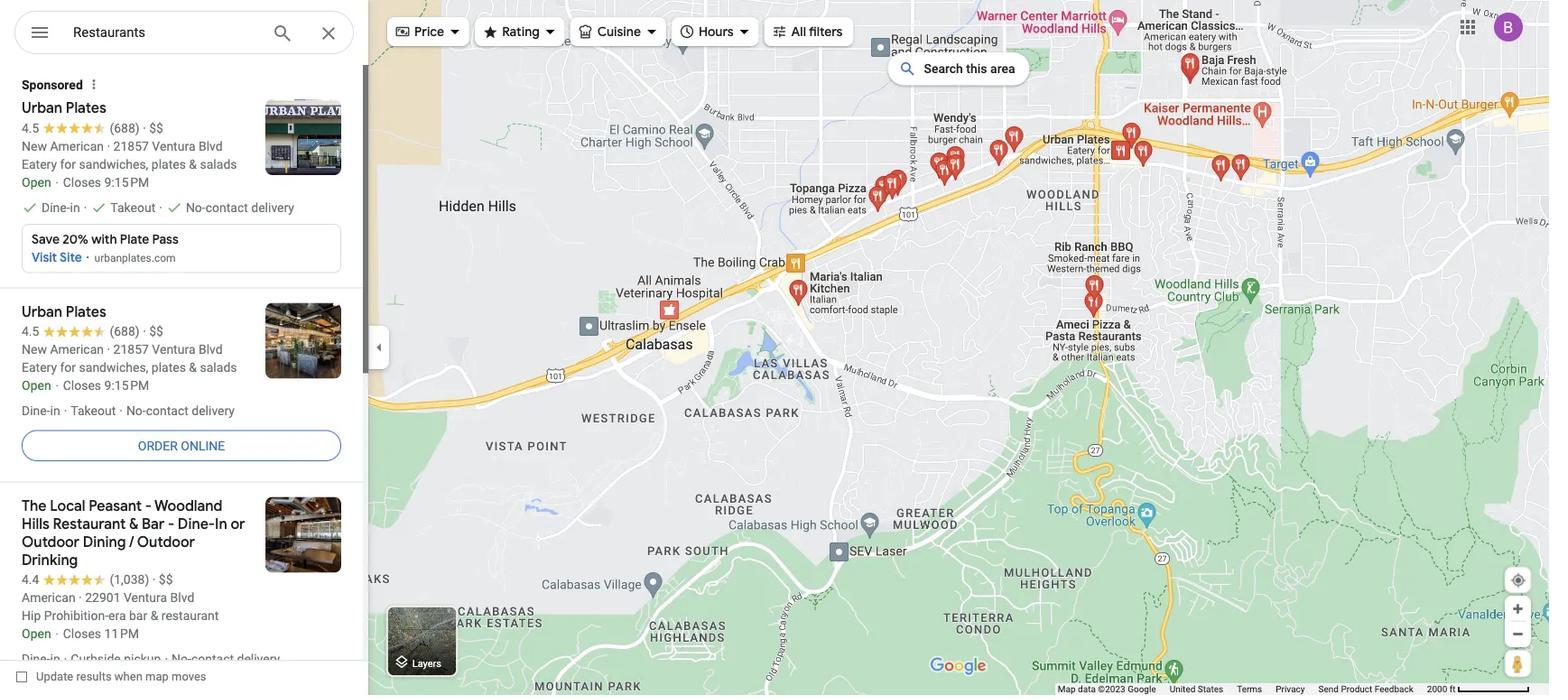 Task type: locate. For each thing, give the bounding box(es) containing it.
price button
[[387, 12, 470, 51]]

price
[[414, 23, 444, 40]]

 search field
[[14, 11, 354, 58]]


[[772, 21, 788, 41]]

show your location image
[[1511, 572, 1527, 589]]

send product feedback button
[[1319, 683, 1414, 695]]

online
[[181, 438, 225, 453]]

search this area button
[[888, 52, 1030, 85]]

plate
[[120, 231, 149, 247]]

moves
[[172, 670, 206, 683]]

footer containing map data ©2023 google
[[1058, 683, 1427, 695]]

with
[[91, 231, 117, 247]]

 all filters
[[772, 21, 843, 41]]

this
[[966, 61, 987, 76]]

order online
[[138, 438, 225, 453]]

feedback
[[1375, 684, 1414, 695]]

product
[[1341, 684, 1373, 695]]

order
[[138, 438, 178, 453]]

map data ©2023 google
[[1058, 684, 1156, 695]]

2000
[[1427, 684, 1448, 695]]

none field inside restaurants field
[[73, 22, 257, 43]]

ft
[[1450, 684, 1456, 695]]

states
[[1198, 684, 1224, 695]]

united
[[1170, 684, 1196, 695]]

results for restaurants feed
[[0, 65, 368, 695]]

google
[[1128, 684, 1156, 695]]

cuisine button
[[570, 12, 666, 51]]

united states
[[1170, 684, 1224, 695]]

visit site
[[32, 250, 82, 266]]

Restaurants field
[[14, 11, 354, 55]]

pass
[[152, 231, 179, 247]]

hours
[[699, 23, 734, 40]]

footer
[[1058, 683, 1427, 695]]

site
[[60, 250, 82, 266]]

map
[[145, 670, 169, 683]]

filters
[[809, 23, 843, 40]]

Update results when map moves checkbox
[[16, 665, 206, 688]]

None field
[[73, 22, 257, 43]]



Task type: vqa. For each thing, say whether or not it's contained in the screenshot.
leftmost Universal
no



Task type: describe. For each thing, give the bounding box(es) containing it.
send product feedback
[[1319, 684, 1414, 695]]

urban plates element
[[0, 65, 363, 288]]

layers
[[412, 658, 441, 669]]

zoom in image
[[1511, 602, 1525, 616]]

save
[[32, 231, 60, 247]]


[[29, 19, 51, 46]]

©2023
[[1098, 684, 1126, 695]]

2000 ft button
[[1427, 684, 1530, 695]]

privacy
[[1276, 684, 1305, 695]]


[[482, 21, 499, 41]]

all
[[791, 23, 806, 40]]

20%
[[63, 231, 88, 247]]

2000 ft
[[1427, 684, 1456, 695]]

collapse side panel image
[[369, 338, 389, 358]]

footer inside google maps element
[[1058, 683, 1427, 695]]

terms button
[[1237, 683, 1262, 695]]

search
[[924, 61, 963, 76]]

map
[[1058, 684, 1076, 695]]

 rating
[[482, 21, 540, 41]]

united states button
[[1170, 683, 1224, 695]]

results
[[76, 670, 112, 683]]

cuisine
[[597, 23, 641, 40]]

rating
[[502, 23, 540, 40]]

update
[[36, 670, 73, 683]]

order online link
[[22, 424, 341, 467]]

 hours
[[679, 21, 734, 41]]

google maps element
[[0, 0, 1549, 695]]

area
[[991, 61, 1015, 76]]

show street view coverage image
[[1505, 650, 1531, 677]]

urbanplates.com
[[94, 251, 176, 264]]

update results when map moves
[[36, 670, 206, 683]]

send
[[1319, 684, 1339, 695]]

privacy button
[[1276, 683, 1305, 695]]

save 20% with plate pass
[[32, 231, 179, 247]]


[[679, 21, 695, 41]]

visit
[[32, 250, 57, 266]]

search this area
[[924, 61, 1015, 76]]

 button
[[14, 11, 65, 58]]

when
[[115, 670, 142, 683]]

terms
[[1237, 684, 1262, 695]]

zoom out image
[[1511, 628, 1525, 641]]

data
[[1078, 684, 1096, 695]]

google account: bob builder  
(b0bth3builder2k23@gmail.com) image
[[1494, 13, 1523, 42]]



